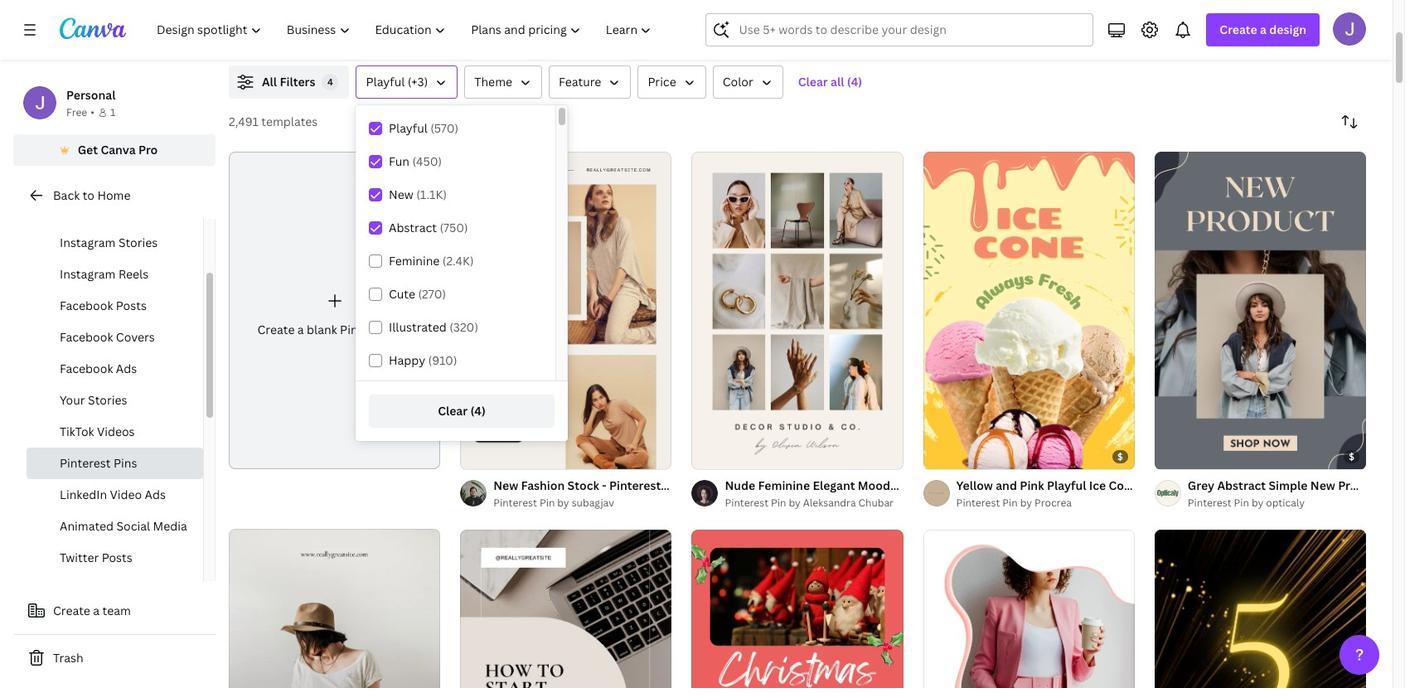Task type: vqa. For each thing, say whether or not it's contained in the screenshot.
middle Create
yes



Task type: describe. For each thing, give the bounding box(es) containing it.
pin up happy
[[394, 322, 412, 338]]

posts for twitter posts
[[102, 550, 132, 565]]

clear all (4) button
[[790, 65, 871, 99]]

instagram stories link
[[27, 227, 203, 259]]

cone
[[1109, 477, 1138, 493]]

facebook covers link
[[27, 322, 203, 353]]

facebook posts link
[[27, 290, 203, 322]]

linkedin video ads link
[[27, 479, 203, 511]]

instagram for instagram reels
[[60, 266, 116, 282]]

pinterest inside grey abstract simple new product fash pinterest pin by opticaly
[[1188, 496, 1232, 510]]

1
[[110, 105, 115, 119]]

facebook ads
[[60, 361, 137, 376]]

pinterest down 'fashion'
[[493, 496, 537, 510]]

playful for playful (570)
[[389, 120, 428, 136]]

product
[[1338, 477, 1384, 493]]

color button
[[713, 65, 783, 99]]

back to home
[[53, 187, 131, 203]]

nude feminine elegant moodboard photo collage fashion blog pinterest pin image
[[692, 152, 903, 469]]

back
[[53, 187, 80, 203]]

•
[[91, 105, 94, 119]]

Search search field
[[739, 14, 1083, 46]]

pinterest pin by procrea link
[[956, 495, 1135, 511]]

pinterest pin by aleksandra chubar
[[725, 496, 894, 510]]

create a blank pinterest pin element
[[229, 152, 440, 469]]

by inside new fashion stock - pinterest pin pinterest pin by subagjav
[[557, 496, 569, 510]]

playful (+3)
[[366, 74, 428, 90]]

clear all (4)
[[798, 74, 862, 90]]

design
[[1270, 22, 1307, 37]]

linkedin
[[60, 487, 107, 502]]

your
[[60, 392, 85, 408]]

facebook for facebook ads
[[60, 361, 113, 376]]

(450)
[[412, 153, 442, 169]]

trash link
[[13, 642, 216, 675]]

grey abstract simple new product fash pinterest pin by opticaly
[[1188, 477, 1405, 510]]

get canva pro button
[[13, 134, 216, 166]]

instagram stories
[[60, 235, 158, 250]]

create a blank pinterest pin link
[[229, 152, 440, 469]]

by inside yellow and pink playful ice cone promotion pinterest pin pinterest pin by procrea
[[1020, 496, 1032, 510]]

new fashion stock - pinterest pin pinterest pin by subagjav
[[493, 477, 682, 510]]

clear (4) button
[[369, 395, 555, 428]]

(1.1k)
[[416, 187, 447, 202]]

yellow and pink playful ice cone promotion pinterest pin pinterest pin by procrea
[[956, 477, 1276, 510]]

linkedin video ads
[[60, 487, 166, 502]]

clear (4)
[[438, 403, 486, 419]]

create a team button
[[13, 594, 216, 628]]

back to home link
[[13, 179, 216, 212]]

pinterest pin by aleksandra chubar link
[[725, 495, 903, 511]]

facebook for facebook covers
[[60, 329, 113, 345]]

chubar
[[859, 496, 894, 510]]

cute (270)
[[389, 286, 446, 302]]

tiktok
[[60, 424, 94, 439]]

(+3)
[[408, 74, 428, 90]]

fun
[[389, 153, 410, 169]]

twitter posts link
[[27, 542, 203, 574]]

and
[[996, 477, 1017, 493]]

create a team
[[53, 603, 131, 618]]

pro
[[138, 142, 158, 158]]

white brown simple fashion sale - pinterest pin image
[[229, 529, 440, 688]]

clear for clear all (4)
[[798, 74, 828, 90]]

instagram posts link
[[27, 196, 203, 227]]

pink
[[1020, 477, 1044, 493]]

procrea
[[1035, 496, 1072, 510]]

playful for playful (+3)
[[366, 74, 405, 90]]

feature
[[559, 74, 601, 90]]

pinterest right blank
[[340, 322, 391, 338]]

new fashion stock - pinterest pin link
[[493, 476, 682, 495]]

social
[[116, 518, 150, 534]]

create a design
[[1220, 22, 1307, 37]]

grey abstract simple new product fashion pinterest pin image
[[1155, 152, 1366, 469]]

fun (450)
[[389, 153, 442, 169]]

0 horizontal spatial ads
[[116, 361, 137, 376]]

pinterest up 'linkedin'
[[60, 455, 111, 471]]

cute
[[389, 286, 415, 302]]

trash
[[53, 650, 83, 666]]

grey abstract simple new product fash link
[[1188, 476, 1405, 495]]

by inside grey abstract simple new product fash pinterest pin by opticaly
[[1252, 496, 1264, 510]]

abstract inside grey abstract simple new product fash pinterest pin by opticaly
[[1217, 477, 1266, 493]]

Sort by button
[[1333, 105, 1366, 138]]

free •
[[66, 105, 94, 119]]

new fashion stock - pinterest pin image
[[460, 152, 672, 469]]

facebook for facebook posts
[[60, 298, 113, 313]]

abstract (750)
[[389, 220, 468, 235]]

yellow and pink playful ice cone promotion pinterest pin image
[[923, 152, 1135, 469]]

opticaly
[[1266, 496, 1305, 510]]

create a blank pinterest pin
[[257, 322, 412, 338]]

illustrated
[[389, 319, 447, 335]]

media
[[153, 518, 187, 534]]

home
[[97, 187, 131, 203]]

theme
[[474, 74, 512, 90]]

all filters
[[262, 74, 315, 90]]

videos
[[97, 424, 135, 439]]

pin down 'fashion'
[[540, 496, 555, 510]]

pin up pinterest pin by opticaly link
[[1258, 477, 1276, 493]]

tiktok videos
[[60, 424, 135, 439]]

jacob simon image
[[1333, 12, 1366, 46]]

pins
[[114, 455, 137, 471]]

free
[[66, 105, 87, 119]]

create a design button
[[1207, 13, 1320, 46]]

feminine (2.4k)
[[389, 253, 474, 269]]

posts for instagram posts
[[118, 203, 149, 219]]

tiktok videos link
[[27, 416, 203, 448]]

twitter posts
[[60, 550, 132, 565]]

(320)
[[450, 319, 478, 335]]

create for create a team
[[53, 603, 90, 618]]

pin inside grey abstract simple new product fash pinterest pin by opticaly
[[1234, 496, 1249, 510]]

stories for instagram stories
[[118, 235, 158, 250]]



Task type: locate. For each thing, give the bounding box(es) containing it.
a inside dropdown button
[[1260, 22, 1267, 37]]

0 vertical spatial stories
[[118, 235, 158, 250]]

2 vertical spatial posts
[[102, 550, 132, 565]]

1 horizontal spatial a
[[298, 322, 304, 338]]

blank
[[307, 322, 337, 338]]

2 instagram from the top
[[60, 235, 116, 250]]

canva
[[101, 142, 136, 158]]

red green colorful creative christmas decor pinterest pin image
[[692, 529, 903, 688]]

$ up cone
[[1118, 450, 1123, 462]]

3 instagram from the top
[[60, 266, 116, 282]]

new
[[389, 187, 413, 202], [493, 477, 518, 493], [1311, 477, 1335, 493]]

2 horizontal spatial new
[[1311, 477, 1335, 493]]

(4) inside button
[[847, 74, 862, 90]]

stories up the reels
[[118, 235, 158, 250]]

1 vertical spatial ads
[[145, 487, 166, 502]]

yellow and pink playful ice cone promotion pinterest pin link
[[956, 476, 1276, 495]]

None search field
[[706, 13, 1094, 46]]

all
[[262, 74, 277, 90]]

0 vertical spatial (4)
[[847, 74, 862, 90]]

pinterest pin by subagjav link
[[493, 495, 672, 511]]

2 vertical spatial playful
[[1047, 477, 1086, 493]]

pinterest left aleksandra on the right bottom of the page
[[725, 496, 769, 510]]

1 vertical spatial stories
[[88, 392, 127, 408]]

new blog business - pinterest pin image
[[460, 529, 672, 688]]

clear down "(910)"
[[438, 403, 468, 419]]

2 $ from the left
[[1349, 450, 1355, 462]]

1 horizontal spatial clear
[[798, 74, 828, 90]]

by
[[557, 496, 569, 510], [789, 496, 801, 510], [1020, 496, 1032, 510], [1252, 496, 1264, 510]]

by left aleksandra on the right bottom of the page
[[789, 496, 801, 510]]

illustrated (320)
[[389, 319, 478, 335]]

top level navigation element
[[146, 13, 666, 46]]

facebook up facebook ads at the left bottom of the page
[[60, 329, 113, 345]]

happy (910)
[[389, 352, 457, 368]]

new for new (1.1k)
[[389, 187, 413, 202]]

4
[[328, 75, 333, 88]]

feminine
[[389, 253, 440, 269]]

twitter
[[60, 550, 99, 565]]

1 instagram from the top
[[60, 203, 116, 219]]

abstract up feminine
[[389, 220, 437, 235]]

price
[[648, 74, 676, 90]]

posts
[[118, 203, 149, 219], [116, 298, 147, 313], [102, 550, 132, 565]]

$ for ice
[[1118, 450, 1123, 462]]

facebook down instagram reels
[[60, 298, 113, 313]]

2,491 templates
[[229, 114, 318, 129]]

grey
[[1188, 477, 1215, 493]]

stories inside 'link'
[[118, 235, 158, 250]]

1 vertical spatial instagram
[[60, 235, 116, 250]]

facebook up your stories
[[60, 361, 113, 376]]

create for create a blank pinterest pin
[[257, 322, 295, 338]]

instagram
[[60, 203, 116, 219], [60, 235, 116, 250], [60, 266, 116, 282]]

0 vertical spatial create
[[1220, 22, 1257, 37]]

a left team
[[93, 603, 100, 618]]

get
[[78, 142, 98, 158]]

1 vertical spatial abstract
[[1217, 477, 1266, 493]]

playful (570)
[[389, 120, 459, 136]]

0 horizontal spatial (4)
[[470, 403, 486, 419]]

create
[[1220, 22, 1257, 37], [257, 322, 295, 338], [53, 603, 90, 618]]

team
[[102, 603, 131, 618]]

facebook posts
[[60, 298, 147, 313]]

animated social media link
[[27, 511, 203, 542]]

0 vertical spatial posts
[[118, 203, 149, 219]]

clear left all
[[798, 74, 828, 90]]

aleksandra
[[803, 496, 856, 510]]

2 vertical spatial create
[[53, 603, 90, 618]]

to
[[83, 187, 94, 203]]

new inside new fashion stock - pinterest pin pinterest pin by subagjav
[[493, 477, 518, 493]]

by down pink
[[1020, 496, 1032, 510]]

pin down and
[[1003, 496, 1018, 510]]

create left team
[[53, 603, 90, 618]]

2 horizontal spatial create
[[1220, 22, 1257, 37]]

pinterest up pinterest pin by opticaly link
[[1204, 477, 1256, 493]]

1 by from the left
[[557, 496, 569, 510]]

2 vertical spatial facebook
[[60, 361, 113, 376]]

clear inside button
[[798, 74, 828, 90]]

2 by from the left
[[789, 496, 801, 510]]

3 facebook from the top
[[60, 361, 113, 376]]

your stories link
[[27, 385, 203, 416]]

pin left opticaly
[[1234, 496, 1249, 510]]

abstract up pinterest pin by opticaly link
[[1217, 477, 1266, 493]]

a for design
[[1260, 22, 1267, 37]]

stock
[[568, 477, 599, 493]]

playful
[[366, 74, 405, 90], [389, 120, 428, 136], [1047, 477, 1086, 493]]

2,491
[[229, 114, 259, 129]]

personal
[[66, 87, 116, 103]]

1 horizontal spatial (4)
[[847, 74, 862, 90]]

ads right video
[[145, 487, 166, 502]]

animated
[[60, 518, 114, 534]]

a inside button
[[93, 603, 100, 618]]

fash
[[1386, 477, 1405, 493]]

price button
[[638, 65, 706, 99]]

$ for product
[[1349, 450, 1355, 462]]

create inside create a blank pinterest pin element
[[257, 322, 295, 338]]

1 vertical spatial clear
[[438, 403, 468, 419]]

reels
[[118, 266, 148, 282]]

2 vertical spatial a
[[93, 603, 100, 618]]

new left (1.1k)
[[389, 187, 413, 202]]

0 horizontal spatial clear
[[438, 403, 468, 419]]

instagram posts
[[60, 203, 149, 219]]

by left opticaly
[[1252, 496, 1264, 510]]

pinterest right -
[[609, 477, 661, 493]]

1 vertical spatial posts
[[116, 298, 147, 313]]

ads inside 'link'
[[145, 487, 166, 502]]

posts inside 'link'
[[102, 550, 132, 565]]

a left design
[[1260, 22, 1267, 37]]

(910)
[[428, 352, 457, 368]]

get canva pro
[[78, 142, 158, 158]]

0 horizontal spatial $
[[1118, 450, 1123, 462]]

new left 'fashion'
[[493, 477, 518, 493]]

instagram reels link
[[27, 259, 203, 290]]

0 vertical spatial facebook
[[60, 298, 113, 313]]

1 horizontal spatial create
[[257, 322, 295, 338]]

posts down animated social media link
[[102, 550, 132, 565]]

posts for facebook posts
[[116, 298, 147, 313]]

instagram inside 'link'
[[60, 235, 116, 250]]

$
[[1118, 450, 1123, 462], [1349, 450, 1355, 462]]

yellow
[[956, 477, 993, 493]]

instagram reels
[[60, 266, 148, 282]]

playful inside button
[[366, 74, 405, 90]]

new right simple
[[1311, 477, 1335, 493]]

pinterest down yellow
[[956, 496, 1000, 510]]

create inside create a team button
[[53, 603, 90, 618]]

0 vertical spatial instagram
[[60, 203, 116, 219]]

1 vertical spatial facebook
[[60, 329, 113, 345]]

(750)
[[440, 220, 468, 235]]

posts up instagram stories 'link'
[[118, 203, 149, 219]]

playful inside yellow and pink playful ice cone promotion pinterest pin pinterest pin by procrea
[[1047, 477, 1086, 493]]

by down stock
[[557, 496, 569, 510]]

feature button
[[549, 65, 631, 99]]

0 horizontal spatial a
[[93, 603, 100, 618]]

2 horizontal spatial a
[[1260, 22, 1267, 37]]

0 horizontal spatial create
[[53, 603, 90, 618]]

ads down covers
[[116, 361, 137, 376]]

3 by from the left
[[1020, 496, 1032, 510]]

posts down the reels
[[116, 298, 147, 313]]

(570)
[[431, 120, 459, 136]]

0 vertical spatial clear
[[798, 74, 828, 90]]

1 horizontal spatial $
[[1349, 450, 1355, 462]]

pinterest pins
[[60, 455, 137, 471]]

0 horizontal spatial new
[[389, 187, 413, 202]]

a for blank
[[298, 322, 304, 338]]

playful left (+3)
[[366, 74, 405, 90]]

abstract
[[389, 220, 437, 235], [1217, 477, 1266, 493]]

1 $ from the left
[[1118, 450, 1123, 462]]

create inside create a design dropdown button
[[1220, 22, 1257, 37]]

0 vertical spatial a
[[1260, 22, 1267, 37]]

pink modern blog post pinterest pin image
[[923, 529, 1135, 688]]

1 vertical spatial (4)
[[470, 403, 486, 419]]

(270)
[[418, 286, 446, 302]]

stories for your stories
[[88, 392, 127, 408]]

0 vertical spatial ads
[[116, 361, 137, 376]]

pinterest pin templates image
[[1013, 0, 1366, 46]]

new inside grey abstract simple new product fash pinterest pin by opticaly
[[1311, 477, 1335, 493]]

pinterest down grey
[[1188, 496, 1232, 510]]

4 filter options selected element
[[322, 74, 339, 90]]

1 horizontal spatial ads
[[145, 487, 166, 502]]

0 vertical spatial playful
[[366, 74, 405, 90]]

new for new fashion stock - pinterest pin pinterest pin by subagjav
[[493, 477, 518, 493]]

4 by from the left
[[1252, 496, 1264, 510]]

0 vertical spatial abstract
[[389, 220, 437, 235]]

2 facebook from the top
[[60, 329, 113, 345]]

create left design
[[1220, 22, 1257, 37]]

happy
[[389, 352, 425, 368]]

playful (+3) button
[[356, 65, 458, 99]]

facebook covers
[[60, 329, 155, 345]]

ads
[[116, 361, 137, 376], [145, 487, 166, 502]]

0 horizontal spatial abstract
[[389, 220, 437, 235]]

create left blank
[[257, 322, 295, 338]]

clear inside button
[[438, 403, 468, 419]]

ice
[[1089, 477, 1106, 493]]

2 vertical spatial instagram
[[60, 266, 116, 282]]

clear for clear (4)
[[438, 403, 468, 419]]

(2.4k)
[[443, 253, 474, 269]]

pin right -
[[664, 477, 682, 493]]

1 vertical spatial a
[[298, 322, 304, 338]]

playful up procrea
[[1047, 477, 1086, 493]]

a left blank
[[298, 322, 304, 338]]

instagram for instagram posts
[[60, 203, 116, 219]]

1 horizontal spatial new
[[493, 477, 518, 493]]

1 vertical spatial create
[[257, 322, 295, 338]]

stories down the facebook ads link
[[88, 392, 127, 408]]

all
[[831, 74, 844, 90]]

1 vertical spatial playful
[[389, 120, 428, 136]]

create for create a design
[[1220, 22, 1257, 37]]

1 facebook from the top
[[60, 298, 113, 313]]

$ up "product"
[[1349, 450, 1355, 462]]

pin
[[394, 322, 412, 338], [664, 477, 682, 493], [1258, 477, 1276, 493], [540, 496, 555, 510], [771, 496, 786, 510], [1003, 496, 1018, 510], [1234, 496, 1249, 510]]

playful up fun (450)
[[389, 120, 428, 136]]

pinterest pin by opticaly link
[[1188, 495, 1366, 511]]

pin left aleksandra on the right bottom of the page
[[771, 496, 786, 510]]

instagram for instagram stories
[[60, 235, 116, 250]]

-
[[602, 477, 607, 493]]

templates
[[261, 114, 318, 129]]

1 horizontal spatial abstract
[[1217, 477, 1266, 493]]

subagjav
[[572, 496, 614, 510]]

(4) inside button
[[470, 403, 486, 419]]

promotion
[[1141, 477, 1201, 493]]

a for team
[[93, 603, 100, 618]]



